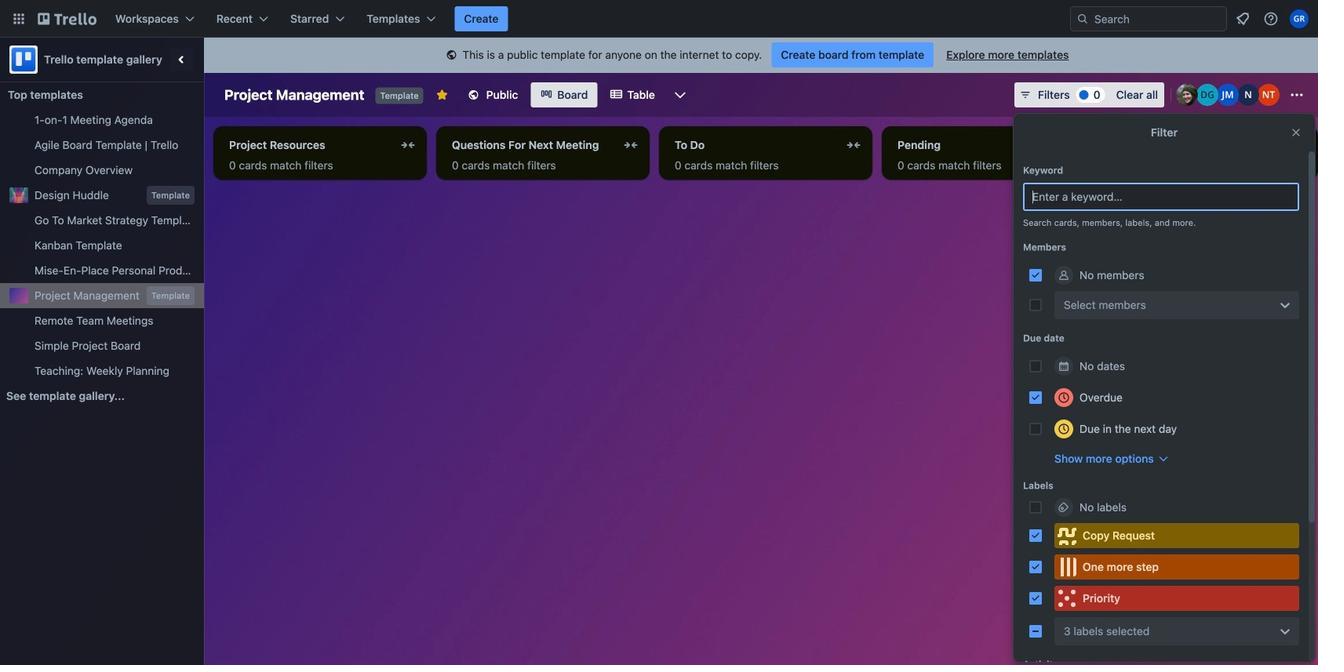 Task type: describe. For each thing, give the bounding box(es) containing it.
open information menu image
[[1264, 11, 1279, 27]]

search image
[[1077, 13, 1090, 25]]

color: red, title: "priority" element
[[1055, 586, 1300, 611]]

star or unstar board image
[[436, 89, 449, 101]]

show menu image
[[1290, 87, 1305, 103]]

color: yellow, title: "copy request" element
[[1055, 524, 1300, 549]]

1 collapse list image from the left
[[399, 136, 418, 155]]

primary element
[[0, 0, 1319, 38]]

sm image
[[444, 48, 460, 64]]

nic (nicoletollefson1) image
[[1238, 84, 1260, 106]]

customize views image
[[673, 87, 688, 103]]

nicole tang (nicoletang31) image
[[1258, 84, 1280, 106]]



Task type: locate. For each thing, give the bounding box(es) containing it.
back to home image
[[38, 6, 97, 31]]

2 collapse list image from the left
[[622, 136, 641, 155]]

4 collapse list image from the left
[[1290, 136, 1309, 155]]

workspace navigation collapse icon image
[[171, 49, 193, 71]]

devan goldstein (devangoldstein2) image
[[1197, 84, 1219, 106]]

None text field
[[889, 133, 1064, 158]]

jordan mirchev (jordan_mirchev) image
[[1217, 84, 1239, 106]]

None text field
[[220, 133, 396, 158], [443, 133, 619, 158], [666, 133, 841, 158], [220, 133, 396, 158], [443, 133, 619, 158], [666, 133, 841, 158]]

greg robinson (gregrobinson96) image
[[1290, 9, 1309, 28]]

Search field
[[1090, 8, 1227, 30]]

collapse list image
[[399, 136, 418, 155], [622, 136, 641, 155], [845, 136, 863, 155], [1290, 136, 1309, 155]]

trello logo image
[[9, 46, 38, 74]]

Enter a keyword… text field
[[1024, 183, 1300, 211]]

Board name text field
[[217, 82, 372, 108]]

caity (caity) image
[[1177, 84, 1199, 106]]

color: orange, title: "one more step" element
[[1055, 555, 1300, 580]]

close popover image
[[1290, 126, 1303, 139]]

3 collapse list image from the left
[[845, 136, 863, 155]]

0 notifications image
[[1234, 9, 1253, 28]]



Task type: vqa. For each thing, say whether or not it's contained in the screenshot.
Star or unstar board icon
yes



